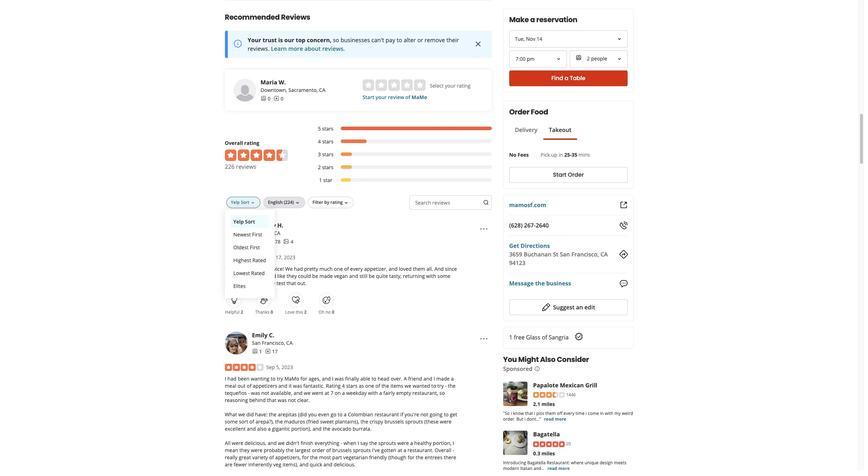 Task type: describe. For each thing, give the bounding box(es) containing it.
mins
[[579, 151, 591, 158]]

italian
[[521, 466, 533, 470]]

some inside the "tasty food, lovely service! we had pretty much one of every appetizer, and loved them all. and since most of them seemed like they could be made vegan and still be quite tasty, returning with some vegan friends soon to test that out."
[[438, 273, 451, 279]]

lowest
[[233, 270, 250, 276]]

reservation
[[537, 15, 578, 25]]

0 horizontal spatial try
[[277, 375, 283, 382]]

rated for highest rated
[[253, 257, 266, 264]]

business
[[547, 280, 572, 287]]

grill
[[586, 381, 598, 389]]

(2 reactions) element for love this 2
[[304, 309, 307, 315]]

they inside the "tasty food, lovely service! we had pretty much one of every appetizer, and loved them all. and since most of them seemed like they could be made vegan and still be quite tasty, returning with some vegan friends soon to test that out."
[[287, 273, 297, 279]]

to inside "so businesses can't pay to alter or remove their reviews."
[[397, 36, 402, 44]]

and left also at the left of page
[[247, 425, 256, 432]]

- left when
[[341, 440, 342, 446]]

the up "i've"
[[370, 440, 377, 446]]

highest rated button
[[231, 254, 269, 267]]

did
[[246, 411, 254, 418]]

the down sweet at the left bottom
[[323, 425, 331, 432]]

4 inside i had been wanting to try mamo for ages, and i was finally able to head over. a friend and i made a meal out of appetizers and it was fantastic. rating 4 stars as one of the items we wanted to try - the tequeños - was not available, and we went at 7 on a weekday with a fairly empty restaurant, so reasoning behind that was not clear.
[[342, 382, 345, 389]]

0 horizontal spatial not
[[262, 390, 269, 396]]

16 friends v2 image
[[261, 96, 266, 101]]

about
[[305, 45, 321, 52]]

info alert
[[225, 31, 492, 58]]

stars inside i had been wanting to try mamo for ages, and i was finally able to head over. a friend and i made a meal out of appetizers and it was fantastic. rating 4 stars as one of the items we wanted to try - the tequeños - was not available, and we went at 7 on a weekday with a fairly empty restaurant, so reasoning behind that was not clear.
[[346, 382, 358, 389]]

i right portion,
[[453, 440, 454, 446]]

elites button
[[231, 280, 269, 293]]

know
[[514, 411, 524, 417]]

elites
[[233, 283, 246, 289]]

5 star rating image for miles
[[534, 442, 565, 447]]

of down 'probably' at the left bottom
[[269, 454, 274, 461]]

most inside the "tasty food, lovely service! we had pretty much one of every appetizer, and loved them all. and since most of them seemed like they could be made vegan and still be quite tasty, returning with some vegan friends soon to test that out."
[[225, 273, 237, 279]]

make a reservation
[[510, 15, 578, 25]]

photos element
[[284, 238, 294, 245]]

of right review
[[406, 94, 411, 100]]

also
[[257, 425, 267, 432]]

francisco, inside get directions 3659 buchanan st san francisco, ca 94123
[[572, 250, 599, 258]]

i up meal
[[225, 375, 226, 382]]

friends element for maria w.
[[261, 95, 271, 102]]

stars for 3 stars
[[322, 151, 334, 158]]

yelp sort button
[[226, 197, 261, 208]]

so inside "so businesses can't pay to alter or remove their reviews."
[[333, 36, 339, 44]]

order
[[312, 447, 325, 454]]

variety
[[252, 454, 268, 461]]

ca inside bethany h. oakland, ca
[[274, 230, 280, 236]]

1 horizontal spatial try
[[438, 382, 444, 389]]

sacramento,
[[289, 86, 318, 93]]

where
[[571, 460, 584, 466]]

and left quick
[[300, 461, 309, 468]]

with inside i had been wanting to try mamo for ages, and i was finally able to head over. a friend and i made a meal out of appetizers and it was fantastic. rating 4 stars as one of the items we wanted to try - the tequeños - was not available, and we went at 7 on a weekday with a fairly empty restaurant, so reasoning behind that was not clear.
[[368, 390, 378, 396]]

16 review v2 image
[[265, 349, 271, 354]]

helpful
[[225, 309, 240, 315]]

- up the there
[[453, 447, 454, 454]]

16 chevron down v2 image
[[344, 200, 349, 206]]

0 vertical spatial order
[[510, 107, 530, 117]]

0 vertical spatial bagatella
[[534, 431, 560, 439]]

message the business
[[510, 280, 572, 287]]

recommended reviews element
[[202, 0, 515, 470]]

and left it
[[279, 382, 288, 389]]

find
[[552, 74, 564, 82]]

and up rating
[[322, 375, 331, 382]]

2 horizontal spatial 2
[[318, 164, 321, 171]]

(no rating) image
[[363, 79, 426, 91]]

behind
[[249, 397, 266, 404]]

appetizers
[[253, 382, 277, 389]]

at inside all were delicious, and we didn't finish everything - when i say the sprouts were a healthy portion, i mean they were probably the largest order of brussels sprouts i've gotten at a restaurant. overall - really great variety of appetizers, for the most part vegetarian friendly (though for the entrees there are fewer inherently veg items), and quick and delicious.
[[398, 447, 402, 454]]

0 horizontal spatial 2
[[241, 309, 243, 315]]

one inside i had been wanting to try mamo for ages, and i was finally able to head over. a friend and i made a meal out of appetizers and it was fantastic. rating 4 stars as one of the items we wanted to try - the tequeños - was not available, and we went at 7 on a weekday with a fairly empty restaurant, so reasoning behind that was not clear.
[[365, 382, 374, 389]]

every inside the "tasty food, lovely service! we had pretty much one of every appetizer, and loved them all. and since most of them seemed like they could be made vegan and still be quite tasty, returning with some vegan friends soon to test that out."
[[350, 265, 363, 272]]

glass
[[527, 333, 541, 341]]

restaurant.
[[408, 447, 434, 454]]

first for oldest first
[[250, 244, 260, 251]]

by
[[324, 199, 329, 205]]

4.5 star rating image
[[225, 149, 288, 161]]

(0 reactions) element for thanks 0
[[271, 309, 273, 315]]

i up rating
[[332, 375, 334, 382]]

yelp for yelp sort dropdown button
[[231, 199, 240, 205]]

to left get
[[444, 411, 449, 418]]

i right "so
[[511, 411, 512, 417]]

24 check in v2 image
[[575, 332, 583, 341]]

bethany
[[252, 221, 276, 229]]

filter reviews by 3 stars rating element
[[311, 151, 492, 158]]

the down restaurant.
[[416, 454, 424, 461]]

stars for 2 stars
[[322, 164, 334, 171]]

"so i know that i piss them off every time i come in with my weird order. but i dont…"
[[504, 411, 634, 422]]

helpful 2
[[225, 309, 243, 315]]

what
[[225, 411, 237, 418]]

great
[[239, 454, 251, 461]]

20
[[567, 441, 571, 447]]

and up tasty,
[[389, 265, 398, 272]]

the down head
[[382, 382, 389, 389]]

24 directions v2 image
[[620, 250, 628, 259]]

and left still
[[349, 273, 358, 279]]

empty
[[396, 390, 411, 396]]

entrees
[[425, 454, 443, 461]]

2640
[[536, 222, 549, 229]]

that inside the "tasty food, lovely service! we had pretty much one of every appetizer, and loved them all. and since most of them seemed like they could be made vegan and still be quite tasty, returning with some vegan friends soon to test that out."
[[287, 280, 296, 287]]

review
[[388, 94, 404, 100]]

remove
[[425, 36, 445, 44]]

1 be from the left
[[312, 273, 318, 279]]

had inside i had been wanting to try mamo for ages, and i was finally able to head over. a friend and i made a meal out of appetizers and it was fantastic. rating 4 stars as one of the items we wanted to try - the tequeños - was not available, and we went at 7 on a weekday with a fairly empty restaurant, so reasoning behind that was not clear.
[[228, 375, 237, 382]]

to up restaurant,
[[432, 382, 436, 389]]

i left piss
[[535, 411, 536, 417]]

we down a
[[405, 382, 412, 389]]

2023 for c.
[[282, 364, 293, 371]]

friendly
[[369, 454, 387, 461]]

emily c. san francisco, ca
[[252, 331, 293, 346]]

(these
[[424, 418, 439, 425]]

of right out
[[247, 382, 252, 389]]

i've
[[372, 447, 380, 454]]

introducing bagatella restaurant: where unique design meets modern italian and…
[[504, 460, 627, 470]]

of right much
[[344, 265, 349, 272]]

stars for 4 stars
[[322, 138, 334, 145]]

start order button
[[510, 167, 628, 183]]

16 review v2 image
[[274, 96, 279, 101]]

1 horizontal spatial vegan
[[334, 273, 348, 279]]

filter reviews by 2 stars rating element
[[311, 164, 492, 171]]

16 info v2 image
[[534, 366, 540, 372]]

items
[[391, 382, 404, 389]]

24 phone v2 image
[[620, 221, 628, 230]]

- right 'wanted'
[[445, 382, 447, 389]]

still
[[360, 273, 368, 279]]

rating for filter by rating
[[331, 199, 343, 205]]

highest
[[233, 257, 251, 264]]

2.1
[[534, 401, 541, 408]]

not inside what we did have: the arepitas (did you even go to a colombian restaurant if you're not going to get some sort of arepa?), the maduros (fried sweet plantains), the crispy brussels sprouts (these were excellent and also a gigantic portion), and the avocado burrata.
[[421, 411, 429, 418]]

reviews for 226 reviews
[[236, 163, 256, 171]]

bagatella inside introducing bagatella restaurant: where unique design meets modern italian and…
[[528, 460, 546, 466]]

2 be from the left
[[369, 273, 375, 279]]

1 horizontal spatial mamo
[[412, 94, 427, 100]]

friends
[[240, 280, 256, 287]]

made inside i had been wanting to try mamo for ages, and i was finally able to head over. a friend and i made a meal out of appetizers and it was fantastic. rating 4 stars as one of the items we wanted to try - the tequeños - was not available, and we went at 7 on a weekday with a fairly empty restaurant, so reasoning behind that was not clear.
[[437, 375, 450, 382]]

and up 'wanted'
[[424, 375, 433, 382]]

lovely
[[252, 265, 265, 272]]

of down everything
[[326, 447, 331, 454]]

of down head
[[376, 382, 380, 389]]

read more
[[545, 416, 567, 422]]

0 right thanks
[[271, 309, 273, 315]]

brussels inside all were delicious, and we didn't finish everything - when i say the sprouts were a healthy portion, i mean they were probably the largest order of brussels sprouts i've gotten at a restaurant. overall - really great variety of appetizers, for the most part vegetarian friendly (though for the entrees there are fewer inherently veg items), and quick and delicious.
[[332, 447, 352, 454]]

that inside i had been wanting to try mamo for ages, and i was finally able to head over. a friend and i made a meal out of appetizers and it was fantastic. rating 4 stars as one of the items we wanted to try - the tequeños - was not available, and we went at 7 on a weekday with a fairly empty restaurant, so reasoning behind that was not clear.
[[267, 397, 276, 404]]

5 stars
[[318, 125, 334, 132]]

had inside the "tasty food, lovely service! we had pretty much one of every appetizer, and loved them all. and since most of them seemed like they could be made vegan and still be quite tasty, returning with some vegan friends soon to test that out."
[[294, 265, 303, 272]]

i left the say
[[358, 440, 359, 446]]

really
[[225, 454, 238, 461]]

find a table link
[[510, 70, 628, 86]]

0 inside friends element
[[268, 95, 271, 102]]

sort for yelp sort button in the left top of the page
[[245, 218, 255, 225]]

was right it
[[293, 382, 302, 389]]

everything
[[315, 440, 339, 446]]

94123
[[510, 259, 526, 267]]

newest first button
[[231, 228, 269, 241]]

takeout
[[549, 126, 572, 134]]

part
[[332, 454, 342, 461]]

of right 'glass'
[[542, 333, 548, 341]]

1 horizontal spatial 2
[[304, 309, 307, 315]]

sweet
[[320, 418, 334, 425]]

of down the food,
[[238, 273, 243, 279]]

to right able
[[372, 375, 377, 382]]

oakland,
[[252, 230, 273, 236]]

to up appetizers
[[271, 375, 276, 382]]

tab list containing delivery
[[510, 126, 578, 140]]

were up mean
[[232, 440, 243, 446]]

with inside the "tasty food, lovely service! we had pretty much one of every appetizer, and loved them all. and since most of them seemed like they could be made vegan and still be quite tasty, returning with some vegan friends soon to test that out."
[[426, 273, 436, 279]]

order inside "button"
[[568, 171, 584, 179]]

filter
[[313, 199, 323, 205]]

select
[[430, 82, 444, 89]]

going
[[430, 411, 443, 418]]

sprouts inside what we did have: the arepitas (did you even go to a colombian restaurant if you're not going to get some sort of arepa?), the maduros (fried sweet plantains), the crispy brussels sprouts (these were excellent and also a gigantic portion), and the avocado burrata.
[[405, 418, 423, 425]]

maduros
[[284, 418, 305, 425]]

ca inside emily c. san francisco, ca
[[286, 339, 293, 346]]

i up restaurant,
[[434, 375, 435, 382]]

piss
[[537, 411, 545, 417]]

also
[[541, 354, 556, 365]]

san inside get directions 3659 buchanan st san francisco, ca 94123
[[560, 250, 570, 258]]

and up 'probably' at the left bottom
[[268, 440, 277, 446]]

we inside what we did have: the arepitas (did you even go to a colombian restaurant if you're not going to get some sort of arepa?), the maduros (fried sweet plantains), the crispy brussels sprouts (these were excellent and also a gigantic portion), and the avocado burrata.
[[238, 411, 245, 418]]

start your review of mamo
[[363, 94, 427, 100]]

0 right no
[[332, 309, 335, 315]]

as
[[359, 382, 364, 389]]

tasty food, lovely service! we had pretty much one of every appetizer, and loved them all. and since most of them seemed like they could be made vegan and still be quite tasty, returning with some vegan friends soon to test that out.
[[225, 265, 457, 287]]

learn more about reviews. link
[[271, 45, 345, 52]]

there
[[444, 454, 456, 461]]

4 for 4
[[291, 238, 294, 245]]

w.
[[279, 78, 286, 86]]

1 vertical spatial vegan
[[225, 280, 239, 287]]

267-
[[525, 222, 536, 229]]

7
[[331, 390, 334, 396]]

the up arepa?),
[[269, 411, 277, 418]]

yelp sort for yelp sort button in the left top of the page
[[233, 218, 255, 225]]

reviews. inside "so businesses can't pay to alter or remove their reviews."
[[248, 45, 270, 52]]

pick up in 25-35 mins
[[541, 151, 591, 158]]

oh
[[319, 309, 325, 315]]

(though
[[388, 454, 407, 461]]

could
[[298, 273, 311, 279]]

4 stars
[[318, 138, 334, 145]]

been
[[238, 375, 250, 382]]

your for start
[[376, 94, 387, 100]]

to right go
[[338, 411, 343, 418]]

1 inside friends element
[[259, 348, 262, 355]]

the up get
[[448, 382, 456, 389]]

miles for papalote mexican grill
[[542, 401, 555, 408]]

bethany h. oakland, ca
[[252, 221, 284, 236]]

filter reviews by 5 stars rating element
[[311, 125, 492, 132]]

the up quick
[[310, 454, 318, 461]]

in inside "so i know that i piss them off every time i come in with my weird order. but i dont…"
[[601, 411, 604, 417]]

3 stars
[[318, 151, 334, 158]]

0 inside the 'reviews' element
[[281, 95, 284, 102]]

one inside the "tasty food, lovely service! we had pretty much one of every appetizer, and loved them all. and since most of them seemed like they could be made vegan and still be quite tasty, returning with some vegan friends soon to test that out."
[[334, 265, 343, 272]]

we up clear.
[[304, 390, 311, 396]]

i right time
[[586, 411, 587, 417]]

and down part
[[324, 461, 333, 468]]

this
[[296, 309, 303, 315]]

get directions link
[[510, 242, 550, 250]]

were up (though
[[398, 440, 409, 446]]



Task type: locate. For each thing, give the bounding box(es) containing it.
ca up sep 5, 2023
[[286, 339, 293, 346]]

rating left 16 chevron down v2 image
[[331, 199, 343, 205]]

one
[[334, 265, 343, 272], [365, 382, 374, 389]]

papalote mexican grill image
[[504, 382, 528, 406]]

16 chevron down v2 image for sort
[[250, 200, 256, 206]]

yelp inside dropdown button
[[231, 199, 240, 205]]

0 horizontal spatial (0 reactions) element
[[271, 309, 273, 315]]

0 vertical spatial reviews element
[[274, 95, 284, 102]]

and
[[389, 265, 398, 272], [349, 273, 358, 279], [322, 375, 331, 382], [424, 375, 433, 382], [279, 382, 288, 389], [294, 390, 303, 396], [247, 425, 256, 432], [313, 425, 322, 432], [268, 440, 277, 446], [300, 461, 309, 468], [324, 461, 333, 468]]

5 star rating image for food,
[[225, 254, 264, 261]]

more down top
[[288, 45, 303, 52]]

friends element containing 0
[[261, 95, 271, 102]]

0 horizontal spatial mamo
[[285, 375, 299, 382]]

appetizers,
[[275, 454, 301, 461]]

delicious,
[[245, 440, 267, 446]]

recommended
[[225, 12, 280, 22]]

loved
[[399, 265, 412, 272]]

service!
[[266, 265, 284, 272]]

start inside the recommended reviews element
[[363, 94, 375, 100]]

friends element down oakland,
[[252, 238, 265, 245]]

0 horizontal spatial be
[[312, 273, 318, 279]]

0 vertical spatial every
[[350, 265, 363, 272]]

3.5 star rating image
[[534, 392, 565, 398]]

overall down portion,
[[435, 447, 452, 454]]

1 vertical spatial overall
[[435, 447, 452, 454]]

rating
[[326, 382, 341, 389]]

stars for 5 stars
[[322, 125, 334, 132]]

yelp inside button
[[233, 218, 244, 225]]

made inside the "tasty food, lovely service! we had pretty much one of every appetizer, and loved them all. and since most of them seemed like they could be made vegan and still be quite tasty, returning with some vegan friends soon to test that out."
[[320, 273, 333, 279]]

2 vertical spatial that
[[525, 411, 534, 417]]

papalote mexican grill
[[534, 381, 598, 389]]

every up still
[[350, 265, 363, 272]]

a
[[404, 375, 407, 382]]

photo of emily c. image
[[225, 332, 248, 354]]

brussels inside what we did have: the arepitas (did you even go to a colombian restaurant if you're not going to get some sort of arepa?), the maduros (fried sweet plantains), the crispy brussels sprouts (these were excellent and also a gigantic portion), and the avocado burrata.
[[385, 418, 404, 425]]

of inside what we did have: the arepitas (did you even go to a colombian restaurant if you're not going to get some sort of arepa?), the maduros (fried sweet plantains), the crispy brussels sprouts (these were excellent and also a gigantic portion), and the avocado burrata.
[[250, 418, 254, 425]]

1 vertical spatial brussels
[[332, 447, 352, 454]]

close image
[[474, 40, 483, 48]]

concern,
[[307, 36, 332, 44]]

more inside info 'alert'
[[288, 45, 303, 52]]

and…
[[534, 466, 545, 470]]

1 vertical spatial rating
[[244, 139, 259, 146]]

they down we
[[287, 273, 297, 279]]

0 horizontal spatial 16 chevron down v2 image
[[250, 200, 256, 206]]

much
[[320, 265, 333, 272]]

2 vertical spatial 4
[[342, 382, 345, 389]]

reviews
[[236, 163, 256, 171], [433, 199, 450, 206]]

0 vertical spatial at
[[325, 390, 329, 396]]

start down up on the top of the page
[[553, 171, 567, 179]]

available,
[[271, 390, 292, 396]]

(0 reactions) element right no
[[332, 309, 335, 315]]

None field
[[570, 50, 628, 68], [510, 51, 567, 67], [570, 50, 628, 68], [510, 51, 567, 67]]

1 miles from the top
[[542, 401, 555, 408]]

to inside the "tasty food, lovely service! we had pretty much one of every appetizer, and loved them all. and since most of them seemed like they could be made vegan and still be quite tasty, returning with some vegan friends soon to test that out."
[[271, 280, 275, 287]]

reviews for search reviews
[[433, 199, 450, 206]]

1 vertical spatial sort
[[245, 218, 255, 225]]

yelp sort for yelp sort dropdown button
[[231, 199, 250, 205]]

search image
[[483, 200, 489, 205]]

0 vertical spatial overall
[[225, 139, 243, 146]]

sprouts down you're
[[405, 418, 423, 425]]

4 star rating image
[[225, 364, 264, 371]]

1 menu image from the top
[[480, 225, 489, 233]]

1 horizontal spatial be
[[369, 273, 375, 279]]

first inside 'button'
[[250, 244, 260, 251]]

rated inside the highest rated button
[[253, 257, 266, 264]]

rating up 4.5 star rating image
[[244, 139, 259, 146]]

2 (0 reactions) element from the left
[[332, 309, 335, 315]]

0 horizontal spatial 4
[[291, 238, 294, 245]]

1 horizontal spatial rating
[[331, 199, 343, 205]]

i right but
[[525, 416, 526, 422]]

sort inside dropdown button
[[241, 199, 250, 205]]

  text field inside the recommended reviews element
[[410, 195, 492, 210]]

i
[[511, 411, 512, 417], [535, 411, 536, 417], [586, 411, 587, 417], [525, 416, 526, 422]]

francisco, down c.
[[262, 339, 285, 346]]

mamo
[[412, 94, 427, 100], [285, 375, 299, 382]]

0 vertical spatial reviews
[[236, 163, 256, 171]]

all.
[[427, 265, 433, 272]]

clear.
[[297, 397, 310, 404]]

more for learn
[[288, 45, 303, 52]]

1 vertical spatial order
[[568, 171, 584, 179]]

1 horizontal spatial not
[[288, 397, 296, 404]]

with down all.
[[426, 273, 436, 279]]

yelp sort up yelp sort button in the left top of the page
[[231, 199, 250, 205]]

first down bethany
[[252, 231, 262, 238]]

0 right 16 review v2 icon
[[281, 95, 284, 102]]

2023 for h.
[[284, 254, 295, 261]]

our
[[285, 36, 294, 44]]

1 (0 reactions) element from the left
[[271, 309, 273, 315]]

2 miles from the top
[[542, 450, 555, 457]]

0 vertical spatial yelp sort
[[231, 199, 250, 205]]

1 horizontal spatial 1
[[319, 177, 322, 183]]

with left 'fairly'
[[368, 390, 378, 396]]

crispy
[[370, 418, 383, 425]]

food
[[531, 107, 549, 117]]

miles right 0.3
[[542, 450, 555, 457]]

reviews element for w.
[[274, 95, 284, 102]]

ca inside maria w. downtown, sacramento, ca
[[319, 86, 326, 93]]

photo of maria w. image
[[233, 79, 256, 102]]

0 vertical spatial 1
[[319, 177, 322, 183]]

were down get
[[440, 418, 452, 425]]

rating inside popup button
[[331, 199, 343, 205]]

0 vertical spatial friends element
[[261, 95, 271, 102]]

stars right 5 at the left of page
[[322, 125, 334, 132]]

when
[[344, 440, 357, 446]]

for down "largest"
[[302, 454, 309, 461]]

1 vertical spatial bagatella
[[528, 460, 546, 466]]

some inside what we did have: the arepitas (did you even go to a colombian restaurant if you're not going to get some sort of arepa?), the maduros (fried sweet plantains), the crispy brussels sprouts (these were excellent and also a gigantic portion), and the avocado burrata.
[[225, 418, 238, 425]]

0 horizontal spatial so
[[333, 36, 339, 44]]

24 external link v2 image
[[620, 201, 628, 209]]

friend
[[408, 375, 422, 382]]

stars right 3
[[322, 151, 334, 158]]

was up behind
[[251, 390, 260, 396]]

fantastic.
[[304, 382, 325, 389]]

0 vertical spatial in
[[559, 151, 563, 158]]

for inside i had been wanting to try mamo for ages, and i was finally able to head over. a friend and i made a meal out of appetizers and it was fantastic. rating 4 stars as one of the items we wanted to try - the tequeños - was not available, and we went at 7 on a weekday with a fairly empty restaurant, so reasoning behind that was not clear.
[[301, 375, 307, 382]]

yelp for yelp sort button in the left top of the page
[[233, 218, 244, 225]]

gotten
[[381, 447, 397, 454]]

1 horizontal spatial 4
[[318, 138, 321, 145]]

photo of bethany h. image
[[225, 222, 248, 245]]

0 horizontal spatial one
[[334, 265, 343, 272]]

veg
[[273, 461, 281, 468]]

get
[[450, 411, 457, 418]]

1 vertical spatial first
[[250, 244, 260, 251]]

(0 reactions) element
[[271, 309, 273, 315], [332, 309, 335, 315]]

3659
[[510, 250, 523, 258]]

1 horizontal spatial with
[[426, 273, 436, 279]]

wanting
[[251, 375, 270, 382]]

1 vertical spatial try
[[438, 382, 444, 389]]

bagatella image
[[504, 431, 528, 455]]

first inside button
[[252, 231, 262, 238]]

0 horizontal spatial reviews.
[[248, 45, 270, 52]]

so inside i had been wanting to try mamo for ages, and i was finally able to head over. a friend and i made a meal out of appetizers and it was fantastic. rating 4 stars as one of the items we wanted to try - the tequeños - was not available, and we went at 7 on a weekday with a fairly empty restaurant, so reasoning behind that was not clear.
[[440, 390, 445, 396]]

we up sort
[[238, 411, 245, 418]]

1 for 1 star
[[319, 177, 322, 183]]

24 message v2 image
[[620, 279, 628, 288]]

takeout tab panel
[[510, 140, 578, 143]]

0 vertical spatial they
[[287, 273, 297, 279]]

0 vertical spatial most
[[225, 273, 237, 279]]

sort up newest first button
[[245, 218, 255, 225]]

your trust is our top concern,
[[248, 36, 332, 44]]

0 vertical spatial sprouts
[[405, 418, 423, 425]]

stars up star
[[322, 164, 334, 171]]

to
[[397, 36, 402, 44], [271, 280, 275, 287], [271, 375, 276, 382], [372, 375, 377, 382], [432, 382, 436, 389], [338, 411, 343, 418], [444, 411, 449, 418]]

miles for bagatella
[[542, 450, 555, 457]]

start inside "button"
[[553, 171, 567, 179]]

(0 reactions) element for oh no 0
[[332, 309, 335, 315]]

0 vertical spatial miles
[[542, 401, 555, 408]]

soon
[[258, 280, 269, 287]]

first for newest first
[[252, 231, 262, 238]]

1 vertical spatial more
[[555, 416, 567, 422]]

your for select
[[445, 82, 456, 89]]

ages,
[[309, 375, 321, 382]]

sponsored
[[504, 365, 533, 373]]

0 horizontal spatial francisco,
[[262, 339, 285, 346]]

reviews element for c.
[[265, 348, 278, 355]]

pretty
[[304, 265, 318, 272]]

0 vertical spatial 4
[[318, 138, 321, 145]]

0 vertical spatial so
[[333, 36, 339, 44]]

start for start order
[[553, 171, 567, 179]]

None radio
[[376, 79, 387, 91], [389, 79, 400, 91], [414, 79, 426, 91], [376, 79, 387, 91], [389, 79, 400, 91], [414, 79, 426, 91]]

friends element for bethany h.
[[252, 238, 265, 245]]

some down what
[[225, 418, 238, 425]]

your left review
[[376, 94, 387, 100]]

consider
[[557, 354, 589, 365]]

the inside button
[[536, 280, 545, 287]]

most down order at bottom left
[[319, 454, 331, 461]]

sprouts
[[405, 418, 423, 425], [378, 440, 396, 446], [353, 447, 371, 454]]

reasoning
[[225, 397, 248, 404]]

0 horizontal spatial at
[[325, 390, 329, 396]]

mamosf.com
[[510, 201, 547, 209]]

bagatella
[[534, 431, 560, 439], [528, 460, 546, 466]]

1 horizontal spatial so
[[440, 390, 445, 396]]

top
[[296, 36, 306, 44]]

tab list
[[510, 126, 578, 140]]

5 star rating image
[[225, 254, 264, 261], [534, 442, 565, 447]]

yelp sort
[[231, 199, 250, 205], [233, 218, 255, 225]]

one right as
[[365, 382, 374, 389]]

over.
[[391, 375, 403, 382]]

0 vertical spatial mamo
[[412, 94, 427, 100]]

san right st
[[560, 250, 570, 258]]

meets
[[615, 460, 627, 466]]

your
[[248, 36, 261, 44]]

newest first
[[233, 231, 262, 238]]

0 vertical spatial san
[[560, 250, 570, 258]]

no
[[510, 151, 517, 158]]

rating for select your rating
[[457, 82, 471, 89]]

(2 reactions) element right this
[[304, 309, 307, 315]]

suggest
[[554, 303, 575, 311]]

0 vertical spatial try
[[277, 375, 283, 382]]

not left clear.
[[288, 397, 296, 404]]

and down the (fried
[[313, 425, 322, 432]]

was up rating
[[335, 375, 344, 382]]

plantains),
[[335, 418, 359, 425]]

2023 right 5,
[[282, 364, 293, 371]]

1 vertical spatial that
[[267, 397, 276, 404]]

0 horizontal spatial your
[[376, 94, 387, 100]]

reviews element containing 17
[[265, 348, 278, 355]]

(0 reactions) element right thanks
[[271, 309, 273, 315]]

we
[[405, 382, 412, 389], [304, 390, 311, 396], [238, 411, 245, 418], [278, 440, 285, 446]]

1 vertical spatial 2023
[[282, 364, 293, 371]]

1 16 chevron down v2 image from the left
[[250, 200, 256, 206]]

francisco, inside emily c. san francisco, ca
[[262, 339, 285, 346]]

rated up soon
[[251, 270, 265, 276]]

friends element containing 1
[[252, 348, 262, 355]]

yelp sort inside dropdown button
[[231, 199, 250, 205]]

None radio
[[363, 79, 374, 91], [401, 79, 413, 91], [363, 79, 374, 91], [401, 79, 413, 91]]

that right know
[[525, 411, 534, 417]]

1 vertical spatial they
[[240, 447, 250, 454]]

menu image for bethany h.
[[480, 225, 489, 233]]

them inside "so i know that i piss them off every time i come in with my weird order. but i dont…"
[[546, 411, 556, 417]]

Select a date text field
[[510, 30, 628, 48]]

brussels up part
[[332, 447, 352, 454]]

san inside emily c. san francisco, ca
[[252, 339, 261, 346]]

start for start your review of mamo
[[363, 94, 375, 100]]

try up restaurant,
[[438, 382, 444, 389]]

0 vertical spatial francisco,
[[572, 250, 599, 258]]

rating element
[[363, 79, 426, 91]]

fairly
[[384, 390, 395, 396]]

maria
[[261, 78, 277, 86]]

was down the available,
[[278, 397, 287, 404]]

2 16 chevron down v2 image from the left
[[295, 200, 300, 206]]

0 horizontal spatial vegan
[[225, 280, 239, 287]]

quite
[[376, 273, 388, 279]]

2 vertical spatial them
[[546, 411, 556, 417]]

1 horizontal spatial san
[[560, 250, 570, 258]]

ca inside get directions 3659 buchanan st san francisco, ca 94123
[[601, 250, 608, 258]]

overall inside all were delicious, and we didn't finish everything - when i say the sprouts were a healthy portion, i mean they were probably the largest order of brussels sprouts i've gotten at a restaurant. overall - really great variety of appetizers, for the most part vegetarian friendly (though for the entrees there are fewer inherently veg items), and quick and delicious.
[[435, 447, 452, 454]]

(2 reactions) element for helpful 2
[[241, 309, 243, 315]]

16 friends v2 image
[[252, 349, 258, 354]]

5,
[[276, 364, 280, 371]]

them up returning on the bottom left of page
[[413, 265, 425, 272]]

filter reviews by 1 star rating element
[[311, 177, 492, 184]]

1 vertical spatial every
[[564, 411, 575, 417]]

1 horizontal spatial sprouts
[[378, 440, 396, 446]]

2 reviews. from the left
[[322, 45, 345, 52]]

0 vertical spatial with
[[426, 273, 436, 279]]

order down the 35
[[568, 171, 584, 179]]

the right message
[[536, 280, 545, 287]]

  text field
[[410, 195, 492, 210]]

were inside what we did have: the arepitas (did you even go to a colombian restaurant if you're not going to get some sort of arepa?), the maduros (fried sweet plantains), the crispy brussels sprouts (these were excellent and also a gigantic portion), and the avocado burrata.
[[440, 418, 452, 425]]

filter reviews by 4 stars rating element
[[311, 138, 492, 145]]

0 vertical spatial had
[[294, 265, 303, 272]]

oh no 0
[[319, 309, 335, 315]]

16 chevron down v2 image inside english (224) popup button
[[295, 200, 300, 206]]

0 horizontal spatial sprouts
[[353, 447, 371, 454]]

vegan down lowest
[[225, 280, 239, 287]]

sangria
[[549, 333, 569, 341]]

2 (2 reactions) element from the left
[[304, 309, 307, 315]]

stars inside "element"
[[322, 125, 334, 132]]

appetizer,
[[364, 265, 388, 272]]

read more link
[[545, 416, 567, 422]]

friends element for emily c.
[[252, 348, 262, 355]]

0.3 miles
[[534, 450, 555, 457]]

yelp up 'newest'
[[233, 218, 244, 225]]

test
[[277, 280, 285, 287]]

(2 reactions) element
[[241, 309, 243, 315], [304, 309, 307, 315]]

24 info v2 image
[[233, 39, 242, 48]]

0 vertical spatial some
[[438, 273, 451, 279]]

0 right 16 friends v2 icon
[[268, 95, 271, 102]]

menu image
[[480, 225, 489, 233], [480, 335, 489, 343]]

to left test
[[271, 280, 275, 287]]

1 for 1 free glass of sangria
[[510, 333, 513, 341]]

1 reviews. from the left
[[248, 45, 270, 52]]

4 down 5 at the left of page
[[318, 138, 321, 145]]

1 vertical spatial 5 star rating image
[[534, 442, 565, 447]]

1 vertical spatial start
[[553, 171, 567, 179]]

stars down 5 stars at the left top of the page
[[322, 138, 334, 145]]

oldest first
[[233, 244, 260, 251]]

0 horizontal spatial rating
[[244, 139, 259, 146]]

yelp sort inside button
[[233, 218, 255, 225]]

1 vertical spatial sprouts
[[378, 440, 396, 446]]

1 (2 reactions) element from the left
[[241, 309, 243, 315]]

mexican
[[560, 381, 584, 389]]

and up clear.
[[294, 390, 303, 396]]

they inside all were delicious, and we didn't finish everything - when i say the sprouts were a healthy portion, i mean they were probably the largest order of brussels sprouts i've gotten at a restaurant. overall - really great variety of appetizers, for the most part vegetarian friendly (though for the entrees there are fewer inherently veg items), and quick and delicious.
[[240, 447, 250, 454]]

more for read
[[555, 416, 567, 422]]

made up restaurant,
[[437, 375, 450, 382]]

mamo inside i had been wanting to try mamo for ages, and i was finally able to head over. a friend and i made a meal out of appetizers and it was fantastic. rating 4 stars as one of the items we wanted to try - the tequeños - was not available, and we went at 7 on a weekday with a fairly empty restaurant, so reasoning behind that was not clear.
[[285, 375, 299, 382]]

that inside "so i know that i piss them off every time i come in with my weird order. but i dont…"
[[525, 411, 534, 417]]

not
[[262, 390, 269, 396], [288, 397, 296, 404], [421, 411, 429, 418]]

every inside "so i know that i piss them off every time i come in with my weird order. but i dont…"
[[564, 411, 575, 417]]

on
[[335, 390, 341, 396]]

1 horizontal spatial some
[[438, 273, 451, 279]]

2 down 3
[[318, 164, 321, 171]]

0 horizontal spatial them
[[244, 273, 256, 279]]

1 horizontal spatial more
[[555, 416, 567, 422]]

menu image down search image
[[480, 225, 489, 233]]

0 vertical spatial them
[[413, 265, 425, 272]]

papalote
[[534, 381, 559, 389]]

learn
[[271, 45, 287, 52]]

1 horizontal spatial in
[[601, 411, 604, 417]]

yelp sort button
[[231, 215, 269, 228]]

16 chevron down v2 image
[[250, 200, 256, 206], [295, 200, 300, 206]]

- up behind
[[248, 390, 250, 396]]

0 horizontal spatial made
[[320, 273, 333, 279]]

1 vertical spatial at
[[398, 447, 402, 454]]

2023 right 17,
[[284, 254, 295, 261]]

you
[[308, 411, 317, 418]]

2 vertical spatial not
[[421, 411, 429, 418]]

0 vertical spatial yelp
[[231, 199, 240, 205]]

be
[[312, 273, 318, 279], [369, 273, 375, 279]]

to right the pay
[[397, 36, 402, 44]]

bethany h. link
[[252, 221, 284, 229]]

2 vertical spatial sprouts
[[353, 447, 371, 454]]

most inside all were delicious, and we didn't finish everything - when i say the sprouts were a healthy portion, i mean they were probably the largest order of brussels sprouts i've gotten at a restaurant. overall - really great variety of appetizers, for the most part vegetarian friendly (though for the entrees there are fewer inherently veg items), and quick and delicious.
[[319, 454, 331, 461]]

reviews right search
[[433, 199, 450, 206]]

sort inside button
[[245, 218, 255, 225]]

0 vertical spatial 2023
[[284, 254, 295, 261]]

2 menu image from the top
[[480, 335, 489, 343]]

order.
[[504, 416, 516, 422]]

0 horizontal spatial (2 reactions) element
[[241, 309, 243, 315]]

(2 reactions) element right helpful
[[241, 309, 243, 315]]

2 vertical spatial with
[[605, 411, 614, 417]]

yelp up yelp sort button in the left top of the page
[[231, 199, 240, 205]]

be right still
[[369, 273, 375, 279]]

reviews element
[[274, 95, 284, 102], [265, 348, 278, 355]]

0 vertical spatial sort
[[241, 199, 250, 205]]

2 vertical spatial rating
[[331, 199, 343, 205]]

1 right 16 friends v2 image
[[259, 348, 262, 355]]

5 star rating image down bagatella link on the right bottom of page
[[534, 442, 565, 447]]

probably
[[264, 447, 285, 454]]

1 vertical spatial rated
[[251, 270, 265, 276]]

1 vertical spatial yelp sort
[[233, 218, 255, 225]]

select your rating
[[430, 82, 471, 89]]

vegan left still
[[334, 273, 348, 279]]

0 vertical spatial vegan
[[334, 273, 348, 279]]

try down sep 5, 2023
[[277, 375, 283, 382]]

stars
[[322, 125, 334, 132], [322, 138, 334, 145], [322, 151, 334, 158], [322, 164, 334, 171], [346, 382, 358, 389]]

0 vertical spatial more
[[288, 45, 303, 52]]

4 inside photos element
[[291, 238, 294, 245]]

the up appetizers,
[[286, 447, 294, 454]]

went
[[312, 390, 324, 396]]

all were delicious, and we didn't finish everything - when i say the sprouts were a healthy portion, i mean they were probably the largest order of brussels sprouts i've gotten at a restaurant. overall - really great variety of appetizers, for the most part vegetarian friendly (though for the entrees there are fewer inherently veg items), and quick and delicious.
[[225, 440, 456, 468]]

even
[[318, 411, 330, 418]]

0 horizontal spatial reviews
[[236, 163, 256, 171]]

rated inside lowest rated button
[[251, 270, 265, 276]]

16 chevron down v2 image for (224)
[[295, 200, 300, 206]]

yelp sort up 'newest'
[[233, 218, 255, 225]]

were down delicious, on the left bottom of the page
[[251, 447, 263, 454]]

menu image for emily c.
[[480, 335, 489, 343]]

sort for yelp sort dropdown button
[[241, 199, 250, 205]]

1 horizontal spatial (0 reactions) element
[[332, 309, 335, 315]]

for down restaurant.
[[408, 454, 415, 461]]

with inside "so i know that i piss them off every time i come in with my weird order. but i dont…"
[[605, 411, 614, 417]]

1 vertical spatial mamo
[[285, 375, 299, 382]]

0 horizontal spatial some
[[225, 418, 238, 425]]

like
[[278, 273, 286, 279]]

brussels down restaurant
[[385, 418, 404, 425]]

1
[[319, 177, 322, 183], [510, 333, 513, 341], [259, 348, 262, 355]]

0 horizontal spatial order
[[510, 107, 530, 117]]

menu image left 'free'
[[480, 335, 489, 343]]

24 pencil v2 image
[[542, 303, 551, 312]]

portion),
[[291, 425, 311, 432]]

reviews element containing 0
[[274, 95, 284, 102]]

we inside all were delicious, and we didn't finish everything - when i say the sprouts were a healthy portion, i mean they were probably the largest order of brussels sprouts i've gotten at a restaurant. overall - really great variety of appetizers, for the most part vegetarian friendly (though for the entrees there are fewer inherently veg items), and quick and delicious.
[[278, 440, 285, 446]]

1 vertical spatial some
[[225, 418, 238, 425]]

2.1 miles
[[534, 401, 555, 408]]

off
[[557, 411, 563, 417]]

4 for 4 stars
[[318, 138, 321, 145]]

0 vertical spatial your
[[445, 82, 456, 89]]

in right come
[[601, 411, 604, 417]]

1 horizontal spatial they
[[287, 273, 297, 279]]

at inside i had been wanting to try mamo for ages, and i was finally able to head over. a friend and i made a meal out of appetizers and it was fantastic. rating 4 stars as one of the items we wanted to try - the tequeños - was not available, and we went at 7 on a weekday with a fairly empty restaurant, so reasoning behind that was not clear.
[[325, 390, 329, 396]]

1 vertical spatial yelp
[[233, 218, 244, 225]]

2 horizontal spatial that
[[525, 411, 534, 417]]

them up the friends
[[244, 273, 256, 279]]

the up burrata.
[[361, 418, 368, 425]]

"so
[[504, 411, 510, 417]]

0 horizontal spatial 1
[[259, 348, 262, 355]]

1 horizontal spatial (2 reactions) element
[[304, 309, 307, 315]]

sep 5, 2023
[[266, 364, 293, 371]]

friends element
[[261, 95, 271, 102], [252, 238, 265, 245], [252, 348, 262, 355]]

not down appetizers
[[262, 390, 269, 396]]

mamosf.com link
[[510, 201, 547, 209]]

rated for lowest rated
[[251, 270, 265, 276]]

the up gigantic
[[275, 418, 283, 425]]

go
[[331, 411, 337, 418]]

some down and
[[438, 273, 451, 279]]

16 photos v2 image
[[284, 239, 289, 245]]

1 left star
[[319, 177, 322, 183]]

16 chevron down v2 image inside yelp sort dropdown button
[[250, 200, 256, 206]]

for left 'ages,'
[[301, 375, 307, 382]]

5 star rating image inside the recommended reviews element
[[225, 254, 264, 261]]



Task type: vqa. For each thing, say whether or not it's contained in the screenshot.
Security Settings
no



